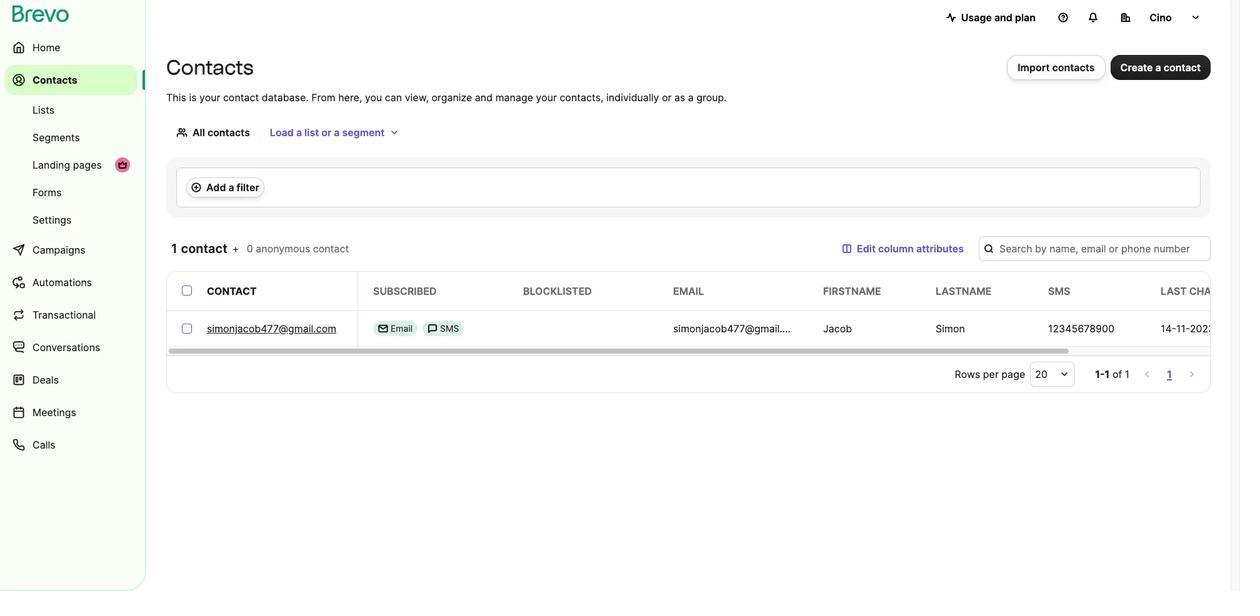 Task type: vqa. For each thing, say whether or not it's contained in the screenshot.
LAST
yes



Task type: locate. For each thing, give the bounding box(es) containing it.
2023
[[1190, 323, 1215, 335]]

contact right create
[[1164, 61, 1201, 74]]

plan
[[1015, 11, 1036, 24]]

your right is at the top left of the page
[[199, 91, 220, 104]]

contact
[[1164, 61, 1201, 74], [223, 91, 259, 104], [181, 241, 227, 256], [313, 243, 349, 255]]

edit
[[857, 243, 876, 255]]

1 vertical spatial contacts
[[208, 126, 250, 139]]

campaigns link
[[5, 235, 138, 265]]

pages
[[73, 159, 102, 171]]

1
[[171, 241, 178, 256], [1105, 368, 1110, 381], [1125, 368, 1130, 381], [1167, 368, 1172, 381]]

contacts inside button
[[1053, 61, 1095, 74]]

11-
[[1177, 323, 1190, 335]]

here,
[[338, 91, 362, 104]]

simonjacob477@gmail.com
[[207, 323, 336, 335], [673, 323, 803, 335]]

a for add a filter
[[228, 181, 234, 194]]

all contacts
[[193, 126, 250, 139]]

contact inside the create a contact 'button'
[[1164, 61, 1201, 74]]

1-1 of 1
[[1096, 368, 1130, 381]]

2 your from the left
[[536, 91, 557, 104]]

1 horizontal spatial and
[[995, 11, 1013, 24]]

automations link
[[5, 268, 138, 298]]

lastname
[[936, 285, 992, 298]]

1 your from the left
[[199, 91, 220, 104]]

1 vertical spatial or
[[322, 126, 332, 139]]

contacts up is at the top left of the page
[[166, 56, 254, 79]]

a
[[1156, 61, 1162, 74], [688, 91, 694, 104], [296, 126, 302, 139], [334, 126, 340, 139], [228, 181, 234, 194]]

cino
[[1150, 11, 1172, 24]]

1 simonjacob477@gmail.com from the left
[[207, 323, 336, 335]]

1 horizontal spatial simonjacob477@gmail.com
[[673, 323, 803, 335]]

last
[[1161, 285, 1187, 298]]

contacts
[[1053, 61, 1095, 74], [208, 126, 250, 139]]

contacts link
[[5, 65, 138, 95]]

automations
[[33, 276, 92, 289]]

conversations
[[33, 341, 100, 354]]

or left the as
[[662, 91, 672, 104]]

this
[[166, 91, 186, 104]]

1 horizontal spatial sms
[[1049, 285, 1071, 298]]

view,
[[405, 91, 429, 104]]

a inside 'button'
[[1156, 61, 1162, 74]]

contact inside 1 contact + 0 anonymous contact
[[313, 243, 349, 255]]

email
[[673, 285, 704, 298]]

sms
[[1049, 285, 1071, 298], [440, 323, 459, 334]]

simonjacob477@gmail.com link
[[207, 321, 336, 336]]

calls link
[[5, 430, 138, 460]]

your right manage
[[536, 91, 557, 104]]

create
[[1121, 61, 1153, 74]]

from
[[312, 91, 336, 104]]

0 horizontal spatial contacts
[[33, 74, 77, 86]]

Search by name, email or phone number search field
[[979, 236, 1211, 261]]

0 horizontal spatial sms
[[440, 323, 459, 334]]

deals link
[[5, 365, 138, 395]]

all
[[193, 126, 205, 139]]

lists
[[33, 104, 55, 116]]

sms up the 12345678900
[[1049, 285, 1071, 298]]

last changed
[[1161, 285, 1240, 298]]

contacts up lists
[[33, 74, 77, 86]]

contacts right import at the right
[[1053, 61, 1095, 74]]

or
[[662, 91, 672, 104], [322, 126, 332, 139]]

contacts for all contacts
[[208, 126, 250, 139]]

simonjacob477@gmail.com down contact
[[207, 323, 336, 335]]

is
[[189, 91, 197, 104]]

list
[[305, 126, 319, 139]]

segments link
[[5, 125, 138, 150]]

1 horizontal spatial or
[[662, 91, 672, 104]]

can
[[385, 91, 402, 104]]

0 horizontal spatial contacts
[[208, 126, 250, 139]]

a for create a contact
[[1156, 61, 1162, 74]]

0 horizontal spatial your
[[199, 91, 220, 104]]

0 vertical spatial contacts
[[1053, 61, 1095, 74]]

landing pages link
[[5, 153, 138, 178]]

0 horizontal spatial and
[[475, 91, 493, 104]]

a left list
[[296, 126, 302, 139]]

usage and plan button
[[936, 5, 1046, 30]]

meetings link
[[5, 398, 138, 428]]

firstname
[[823, 285, 881, 298]]

and left manage
[[475, 91, 493, 104]]

1 vertical spatial and
[[475, 91, 493, 104]]

a for load a list or a segment
[[296, 126, 302, 139]]

contacts right all
[[208, 126, 250, 139]]

landing
[[33, 159, 70, 171]]

contact left the +
[[181, 241, 227, 256]]

and left plan
[[995, 11, 1013, 24]]

transactional
[[33, 309, 96, 321]]

0
[[247, 243, 253, 255]]

transactional link
[[5, 300, 138, 330]]

1 contact + 0 anonymous contact
[[171, 241, 349, 256]]

contacts,
[[560, 91, 604, 104]]

conversations link
[[5, 333, 138, 363]]

load a list or a segment button
[[260, 120, 410, 145]]

contact right the anonymous
[[313, 243, 349, 255]]

import
[[1018, 61, 1050, 74]]

of
[[1113, 368, 1122, 381]]

a right create
[[1156, 61, 1162, 74]]

or right list
[[322, 126, 332, 139]]

0 horizontal spatial or
[[322, 126, 332, 139]]

and inside usage and plan button
[[995, 11, 1013, 24]]

sms right left___c25ys image
[[440, 323, 459, 334]]

import contacts
[[1018, 61, 1095, 74]]

edit column attributes button
[[832, 236, 974, 261]]

your
[[199, 91, 220, 104], [536, 91, 557, 104]]

0 vertical spatial sms
[[1049, 285, 1071, 298]]

0 vertical spatial and
[[995, 11, 1013, 24]]

anonymous
[[256, 243, 310, 255]]

0 horizontal spatial simonjacob477@gmail.com
[[207, 323, 336, 335]]

1 horizontal spatial your
[[536, 91, 557, 104]]

rows per page
[[955, 368, 1026, 381]]

1 down 14-
[[1167, 368, 1172, 381]]

12345678900
[[1049, 323, 1115, 335]]

contacts
[[166, 56, 254, 79], [33, 74, 77, 86]]

contact up the all contacts
[[223, 91, 259, 104]]

cino button
[[1111, 5, 1211, 30]]

column
[[879, 243, 914, 255]]

simonjacob477@gmail.com down email
[[673, 323, 803, 335]]

a right the add
[[228, 181, 234, 194]]

left___c25ys image
[[378, 324, 388, 334]]

simon
[[936, 323, 965, 335]]

lists link
[[5, 98, 138, 123]]

1 left the +
[[171, 241, 178, 256]]

1 horizontal spatial contacts
[[1053, 61, 1095, 74]]

settings link
[[5, 208, 138, 233]]

manage
[[496, 91, 533, 104]]

+
[[232, 243, 239, 255]]



Task type: describe. For each thing, give the bounding box(es) containing it.
1 vertical spatial sms
[[440, 323, 459, 334]]

forms
[[33, 186, 62, 199]]

attributes
[[917, 243, 964, 255]]

home
[[33, 41, 60, 54]]

database.
[[262, 91, 309, 104]]

add a filter button
[[186, 178, 264, 198]]

a right list
[[334, 126, 340, 139]]

a right the as
[[688, 91, 694, 104]]

left___rvooi image
[[118, 160, 128, 170]]

blocklisted
[[523, 285, 592, 298]]

you
[[365, 91, 382, 104]]

rows
[[955, 368, 981, 381]]

home link
[[5, 33, 138, 63]]

20
[[1036, 368, 1048, 381]]

segments
[[33, 131, 80, 144]]

add
[[206, 181, 226, 194]]

usage
[[961, 11, 992, 24]]

2 simonjacob477@gmail.com from the left
[[673, 323, 803, 335]]

edit column attributes
[[857, 243, 964, 255]]

14-11-2023
[[1161, 323, 1215, 335]]

as
[[675, 91, 685, 104]]

filter
[[237, 181, 259, 194]]

14-
[[1161, 323, 1177, 335]]

left___c25ys image
[[428, 324, 438, 334]]

or inside button
[[322, 126, 332, 139]]

deals
[[33, 374, 59, 386]]

campaigns
[[33, 244, 85, 256]]

organize
[[432, 91, 472, 104]]

subscribed
[[373, 285, 437, 298]]

contacts for import contacts
[[1053, 61, 1095, 74]]

per
[[983, 368, 999, 381]]

create a contact button
[[1111, 55, 1211, 80]]

create a contact
[[1121, 61, 1201, 74]]

this is your contact database. from here, you can view, organize and manage your contacts, individually or as a group.
[[166, 91, 727, 104]]

usage and plan
[[961, 11, 1036, 24]]

add a filter
[[206, 181, 259, 194]]

email
[[391, 323, 413, 334]]

0 vertical spatial or
[[662, 91, 672, 104]]

group.
[[697, 91, 727, 104]]

1 button
[[1165, 366, 1175, 383]]

jacob
[[823, 323, 852, 335]]

load
[[270, 126, 294, 139]]

load a list or a segment
[[270, 126, 385, 139]]

calls
[[33, 439, 55, 451]]

1 horizontal spatial contacts
[[166, 56, 254, 79]]

settings
[[33, 214, 72, 226]]

segment
[[342, 126, 385, 139]]

changed
[[1190, 285, 1240, 298]]

1-
[[1096, 368, 1105, 381]]

meetings
[[33, 406, 76, 419]]

1 inside button
[[1167, 368, 1172, 381]]

1 right of
[[1125, 368, 1130, 381]]

landing pages
[[33, 159, 102, 171]]

20 button
[[1031, 362, 1076, 387]]

contact
[[207, 285, 257, 298]]

individually
[[607, 91, 659, 104]]

import contacts button
[[1007, 55, 1106, 80]]

1 left of
[[1105, 368, 1110, 381]]

page
[[1002, 368, 1026, 381]]



